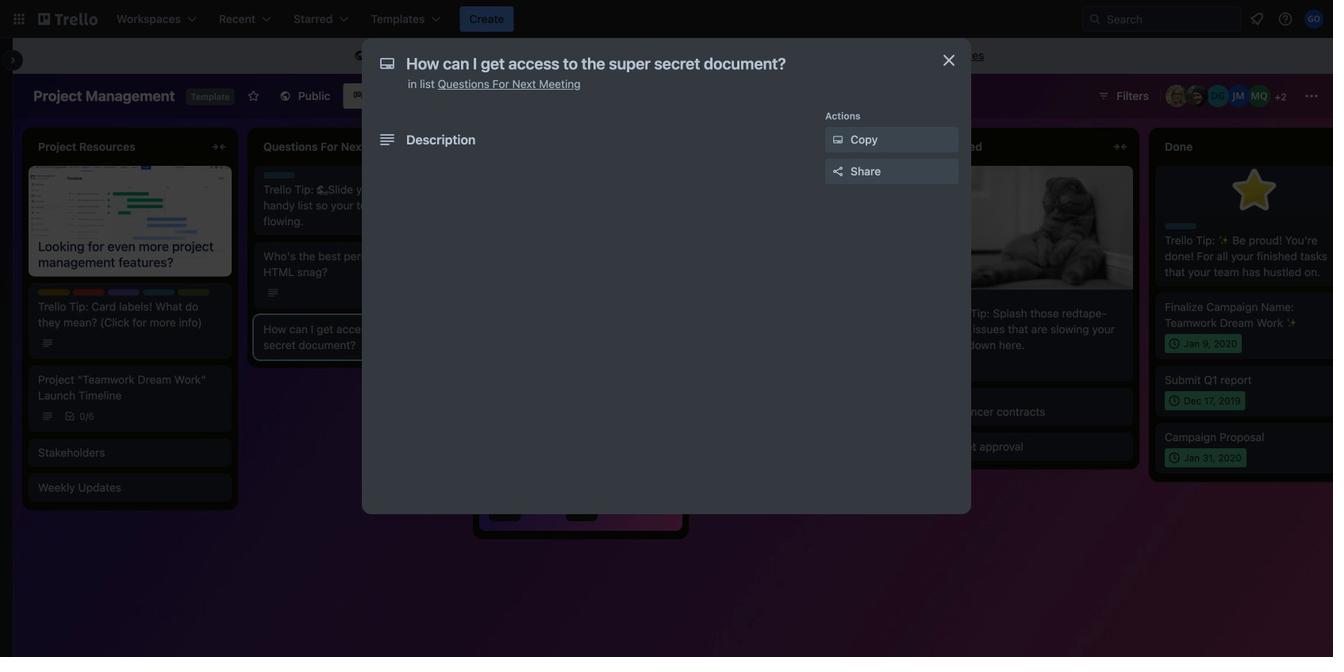 Task type: vqa. For each thing, say whether or not it's contained in the screenshot.
Color: red, title: "Priority" element
yes



Task type: locate. For each thing, give the bounding box(es) containing it.
color: orange, title: "one more step" element
[[940, 394, 972, 401]]

collapse list image
[[210, 137, 229, 156], [886, 137, 905, 156], [1111, 137, 1130, 156]]

sm image
[[830, 132, 846, 148]]

None text field
[[398, 49, 922, 78]]

2 horizontal spatial collapse list image
[[1111, 137, 1130, 156]]

0 horizontal spatial collapse list image
[[210, 137, 229, 156]]

gary orlando (garyorlando) image
[[1305, 10, 1324, 29]]

3 collapse list image from the left
[[1111, 137, 1130, 156]]

1 collapse list image from the left
[[210, 137, 229, 156]]

1 horizontal spatial collapse list image
[[886, 137, 905, 156]]

open information menu image
[[1278, 11, 1294, 27]]

color: sky, title: "trello tip" element
[[264, 172, 295, 179], [1165, 223, 1197, 229], [143, 289, 175, 296], [940, 296, 972, 302]]

sm image
[[352, 48, 368, 64]]

caity (caity) image
[[1187, 85, 1209, 107]]



Task type: describe. For each thing, give the bounding box(es) containing it.
customize views image
[[486, 88, 502, 104]]

primary element
[[0, 0, 1333, 38]]

close dialog image
[[940, 51, 959, 70]]

color: purple, title: "design team" element
[[108, 289, 140, 296]]

color: lime, title: "halp" element
[[178, 289, 210, 296]]

andrea crawford (andreacrawford8) image
[[1166, 85, 1188, 107]]

color: yellow, title: "copy request" element
[[38, 289, 70, 296]]

board image
[[353, 89, 365, 102]]

melody qiao (melodyqiao) image
[[1249, 85, 1271, 107]]

devan goldstein (devangoldstein2) image
[[1207, 85, 1229, 107]]

0 notifications image
[[1248, 10, 1267, 29]]

Board name text field
[[25, 83, 183, 109]]

collapse list image
[[435, 137, 454, 156]]

Search field
[[1102, 8, 1241, 30]]

search image
[[1089, 13, 1102, 25]]

jordan mirchev (jordan_mirchev) image
[[1228, 85, 1250, 107]]

star or unstar board image
[[247, 90, 260, 102]]

2 collapse list image from the left
[[886, 137, 905, 156]]

color: red, title: "priority" element
[[73, 289, 105, 296]]

show menu image
[[1304, 88, 1320, 104]]



